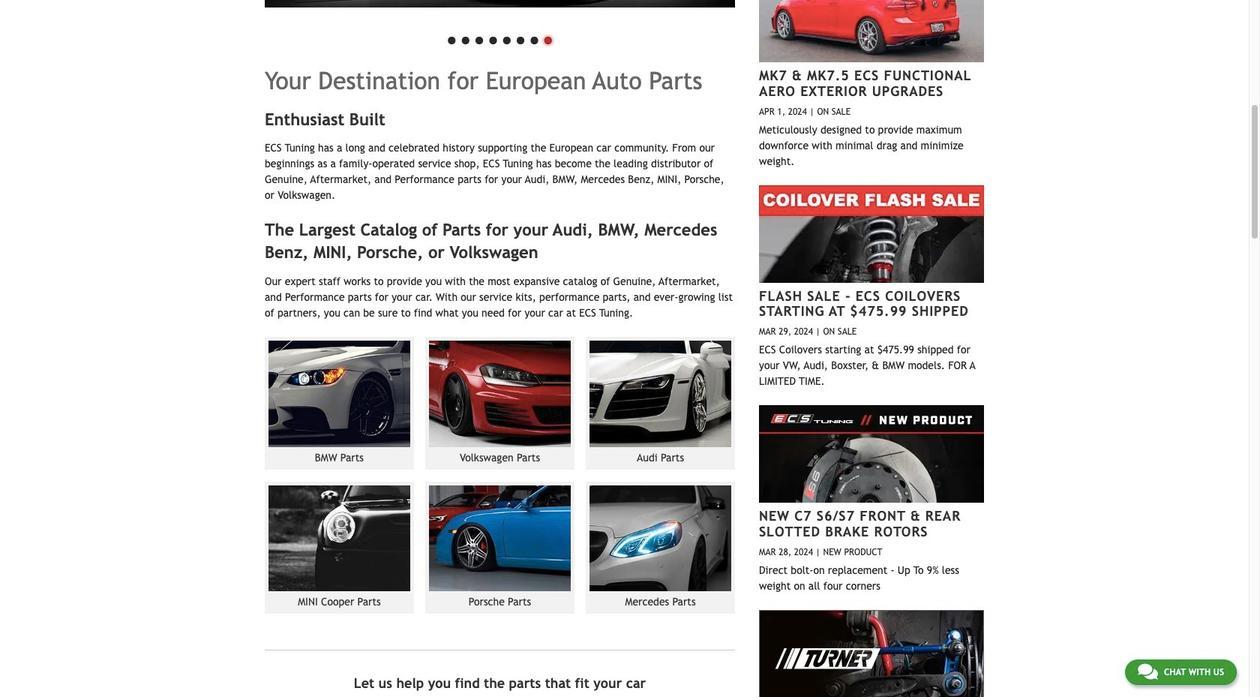 Task type: locate. For each thing, give the bounding box(es) containing it.
flash sale - ecs coilovers starting at $475.99 shipped image
[[760, 185, 985, 283]]

new c7 s6/s7 front & rear slotted brake rotors image
[[760, 405, 985, 503]]



Task type: vqa. For each thing, say whether or not it's contained in the screenshot.
leftmost as
no



Task type: describe. For each thing, give the bounding box(es) containing it.
mk7 & mk7.5 ecs functional aero exterior upgrades image
[[760, 0, 985, 62]]

new turner control arm & roll center correction kits image
[[760, 610, 985, 697]]

comments image
[[1138, 663, 1159, 681]]

generic - monthly recap image
[[265, 0, 736, 8]]



